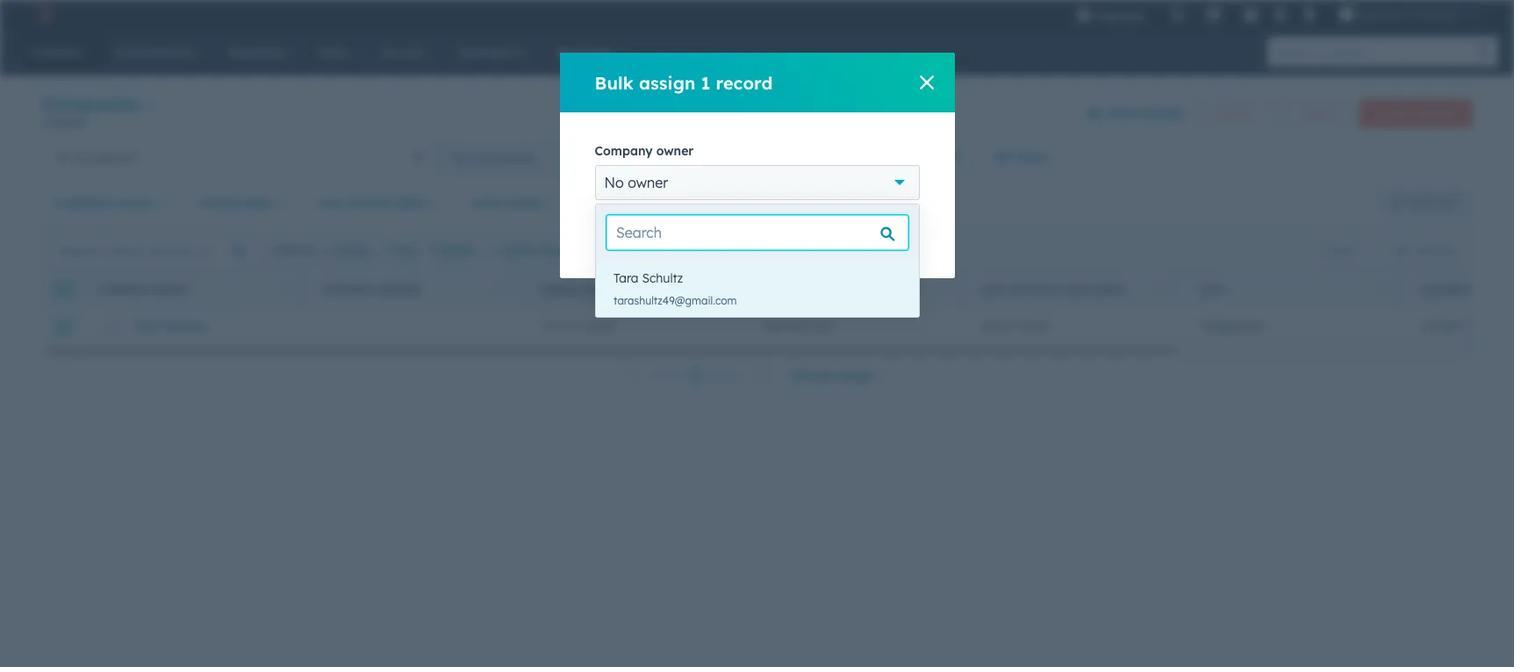 Task type: locate. For each thing, give the bounding box(es) containing it.
all views link
[[983, 140, 1059, 175]]

quality
[[1140, 105, 1186, 121]]

1 horizontal spatial (edt)
[[1097, 283, 1125, 296]]

save view button
[[1377, 189, 1472, 217]]

2 vertical spatial company owner
[[322, 283, 420, 296]]

create for create company
[[1375, 106, 1408, 119]]

add for add to static list
[[590, 244, 611, 257]]

1 record
[[42, 116, 85, 129]]

press to sort. image left city
[[1158, 282, 1164, 295]]

2 press to sort. image from the left
[[1158, 282, 1164, 295]]

1 horizontal spatial oct
[[982, 319, 1003, 335]]

1 press to sort. image from the left
[[499, 282, 506, 295]]

last activity date
[[318, 195, 426, 211]]

date down all companies button
[[244, 195, 272, 211]]

create left tasks
[[499, 244, 534, 257]]

date right activity at the right top of page
[[1066, 283, 1094, 296]]

0 horizontal spatial view
[[898, 149, 926, 165]]

update button
[[595, 222, 684, 257]]

hubspot link
[[21, 4, 66, 25]]

1 horizontal spatial edit
[[1393, 244, 1413, 257]]

1 oct from the left
[[543, 319, 564, 335]]

1 down companies
[[42, 116, 48, 129]]

1 inside the 'companies' banner
[[42, 116, 48, 129]]

424-231-1111 button
[[741, 309, 961, 344]]

1 horizontal spatial record
[[716, 72, 773, 94]]

0 horizontal spatial company owner
[[54, 195, 154, 211]]

1 horizontal spatial press to sort. image
[[1158, 282, 1164, 295]]

import
[[1299, 106, 1335, 119]]

2023 right 4,
[[1020, 319, 1048, 335]]

date left tara
[[586, 283, 613, 296]]

companies
[[73, 150, 137, 166], [472, 150, 536, 166]]

next button
[[705, 365, 778, 388]]

0 horizontal spatial 2023
[[586, 319, 614, 335]]

company down assign 'button'
[[322, 283, 376, 296]]

company owner
[[595, 143, 694, 159], [54, 195, 154, 211], [322, 283, 420, 296]]

bulk
[[595, 72, 634, 94]]

tara schultz tarashultz49@gmail.com
[[614, 270, 737, 307]]

100
[[790, 368, 812, 384]]

4 press to sort. element from the left
[[1158, 282, 1164, 297]]

1 for 1
[[692, 368, 699, 384]]

last activity date button
[[306, 185, 449, 220]]

date right activity
[[398, 195, 426, 211]]

menu containing apoptosis studios 2
[[1065, 0, 1494, 28]]

riot games link
[[136, 319, 207, 335]]

all for all companies
[[56, 150, 70, 166]]

1 vertical spatial record
[[51, 116, 85, 129]]

create tasks button
[[485, 243, 565, 259]]

add
[[870, 149, 894, 165], [590, 244, 611, 257]]

0 horizontal spatial add
[[590, 244, 611, 257]]

1 date from the left
[[586, 283, 613, 296]]

1 2023 from the left
[[586, 319, 614, 335]]

owner down the edit button at the left of the page
[[379, 283, 420, 296]]

games
[[164, 319, 207, 335]]

companies up company owner popup button
[[73, 150, 137, 166]]

company owner inside popup button
[[54, 195, 154, 211]]

view inside button
[[1435, 196, 1458, 209]]

my companies button
[[437, 140, 832, 175]]

menu
[[1065, 0, 1494, 28]]

2 companies from the left
[[472, 150, 536, 166]]

edit
[[396, 244, 417, 257], [1393, 244, 1413, 257]]

1 horizontal spatial 2023
[[1020, 319, 1048, 335]]

owner up advanced
[[628, 174, 668, 191]]

company inside popup button
[[54, 195, 113, 211]]

create for create tasks
[[499, 244, 534, 257]]

record
[[716, 72, 773, 94], [51, 116, 85, 129]]

record inside the 'companies' banner
[[51, 116, 85, 129]]

view left (2/5)
[[898, 149, 926, 165]]

2 oct from the left
[[982, 319, 1003, 335]]

view for add
[[898, 149, 926, 165]]

2 2023 from the left
[[1020, 319, 1048, 335]]

1 vertical spatial add
[[590, 244, 611, 257]]

company owner down assign
[[322, 283, 420, 296]]

lead
[[471, 195, 502, 211]]

oct 19, 2023
[[543, 319, 614, 335]]

owner inside popup button
[[116, 195, 154, 211]]

create for create date (edt)
[[542, 283, 583, 296]]

edit left columns
[[1393, 244, 1413, 257]]

add left (2/5)
[[870, 149, 894, 165]]

schultz
[[642, 270, 683, 286]]

(edt) right activity at the right top of page
[[1097, 283, 1125, 296]]

companies banner
[[42, 90, 1472, 140]]

record down companies
[[51, 116, 85, 129]]

(edt) down add to static list button
[[616, 283, 645, 296]]

1
[[701, 72, 711, 94], [42, 116, 48, 129], [267, 244, 272, 257], [692, 368, 699, 384]]

assign
[[639, 72, 696, 94]]

last up 4,
[[981, 283, 1007, 296]]

0 horizontal spatial companies
[[73, 150, 137, 166]]

date inside popup button
[[244, 195, 272, 211]]

menu item
[[1158, 0, 1161, 28]]

view inside popup button
[[898, 149, 926, 165]]

0 horizontal spatial all
[[56, 150, 70, 166]]

create inside button
[[499, 244, 534, 257]]

status
[[505, 195, 543, 211]]

231-
[[789, 319, 813, 335]]

edit left delete button in the top of the page
[[396, 244, 417, 257]]

delete button
[[427, 243, 475, 259]]

press to sort. image
[[499, 282, 506, 295], [1158, 282, 1164, 295]]

united
[[1421, 319, 1460, 335]]

owner up search name, phone, or domain search field
[[116, 195, 154, 211]]

add left to
[[590, 244, 611, 257]]

1 edit from the left
[[396, 244, 417, 257]]

last left activity
[[318, 195, 344, 211]]

oct left 19,
[[543, 319, 564, 335]]

press to sort. element for city
[[1377, 282, 1384, 297]]

1 vertical spatial view
[[1435, 196, 1458, 209]]

company owner up the no owner
[[595, 143, 694, 159]]

last for last activity date
[[318, 195, 344, 211]]

last
[[318, 195, 344, 211], [981, 283, 1007, 296]]

cancel
[[716, 232, 757, 248]]

edit columns
[[1393, 244, 1457, 257]]

oct left 4,
[[982, 319, 1003, 335]]

2 all from the left
[[56, 150, 70, 166]]

1 all from the left
[[994, 149, 1010, 165]]

2023 right 19,
[[586, 319, 614, 335]]

export
[[1327, 244, 1360, 257]]

apoptosis studios 2 button
[[1329, 0, 1492, 28]]

static
[[628, 244, 657, 257]]

last inside popup button
[[318, 195, 344, 211]]

1 horizontal spatial companies
[[472, 150, 536, 166]]

1 horizontal spatial all
[[994, 149, 1010, 165]]

add view (2/5) button
[[839, 140, 983, 175]]

companies right my
[[472, 150, 536, 166]]

add inside button
[[590, 244, 611, 257]]

search image
[[1478, 46, 1490, 58]]

my
[[451, 150, 469, 166]]

2 edit from the left
[[1393, 244, 1413, 257]]

selected
[[275, 244, 316, 257]]

1 vertical spatial company owner
[[54, 195, 154, 211]]

2 (edt) from the left
[[1097, 283, 1125, 296]]

press to sort. element
[[280, 282, 286, 297], [499, 282, 506, 297], [938, 282, 945, 297], [1158, 282, 1164, 297], [1377, 282, 1384, 297]]

actions button
[[1197, 99, 1274, 127]]

1 vertical spatial last
[[981, 283, 1007, 296]]

create inside popup button
[[200, 195, 240, 211]]

1 horizontal spatial view
[[1435, 196, 1458, 209]]

1 companies from the left
[[73, 150, 137, 166]]

pagination navigation
[[619, 364, 778, 388]]

create up 19,
[[542, 283, 583, 296]]

studios
[[1416, 7, 1456, 21]]

all down 1 record
[[56, 150, 70, 166]]

assign
[[337, 244, 371, 257]]

prev button
[[619, 365, 686, 388]]

1 horizontal spatial date
[[398, 195, 426, 211]]

4,
[[1006, 319, 1017, 335]]

1 left selected
[[267, 244, 272, 257]]

Search HubSpot search field
[[1268, 37, 1483, 67]]

0 vertical spatial view
[[898, 149, 926, 165]]

add for add view (2/5)
[[870, 149, 894, 165]]

1 inside button
[[692, 368, 699, 384]]

all left the views
[[994, 149, 1010, 165]]

create down all companies button
[[200, 195, 240, 211]]

date
[[586, 283, 613, 296], [1066, 283, 1094, 296]]

5 press to sort. element from the left
[[1377, 282, 1384, 297]]

add inside popup button
[[870, 149, 894, 165]]

owner
[[657, 143, 694, 159], [628, 174, 668, 191], [116, 195, 154, 211], [379, 283, 420, 296]]

delete
[[441, 244, 475, 257]]

companies for all companies
[[73, 150, 137, 166]]

0 horizontal spatial date
[[244, 195, 272, 211]]

create inside button
[[1375, 106, 1408, 119]]

edit for edit
[[396, 244, 417, 257]]

create tasks
[[499, 244, 565, 257]]

press to sort. image down create tasks button
[[499, 282, 506, 295]]

0 vertical spatial last
[[318, 195, 344, 211]]

company down all companies
[[54, 195, 113, 211]]

Search search field
[[607, 215, 909, 250]]

press to sort. image for last activity date (edt)
[[1158, 282, 1164, 295]]

1 date from the left
[[244, 195, 272, 211]]

1 horizontal spatial company owner
[[322, 283, 420, 296]]

1 right the prev in the bottom left of the page
[[692, 368, 699, 384]]

0 horizontal spatial date
[[586, 283, 613, 296]]

last for last activity date (edt)
[[981, 283, 1007, 296]]

tarashultz49@gmail.com
[[614, 294, 737, 307]]

save
[[1408, 196, 1432, 209]]

1 for 1 record
[[42, 116, 48, 129]]

company owner down all companies
[[54, 195, 154, 211]]

view
[[898, 149, 926, 165], [1435, 196, 1458, 209]]

upgrade image
[[1077, 8, 1093, 24]]

0 horizontal spatial edit
[[396, 244, 417, 257]]

19,
[[567, 319, 583, 335]]

hubspot image
[[32, 4, 53, 25]]

update
[[617, 232, 662, 248]]

help button
[[1237, 0, 1267, 28]]

0 horizontal spatial press to sort. image
[[499, 282, 506, 295]]

create company
[[1375, 106, 1458, 119]]

0 horizontal spatial (edt)
[[616, 283, 645, 296]]

company
[[595, 143, 653, 159], [54, 195, 113, 211], [98, 283, 152, 296], [322, 283, 376, 296]]

1 horizontal spatial date
[[1066, 283, 1094, 296]]

1 horizontal spatial last
[[981, 283, 1007, 296]]

filters
[[671, 195, 707, 211]]

view right save
[[1435, 196, 1458, 209]]

desperado button
[[1180, 309, 1400, 344]]

record right assign on the top of the page
[[716, 72, 773, 94]]

0 horizontal spatial last
[[318, 195, 344, 211]]

press to sort. element for last activity date (edt)
[[1158, 282, 1164, 297]]

100 per page
[[790, 368, 872, 384]]

data quality
[[1106, 105, 1186, 121]]

1 horizontal spatial add
[[870, 149, 894, 165]]

actions
[[1212, 106, 1249, 119]]

create left company
[[1375, 106, 1408, 119]]

tara schultz image
[[1339, 6, 1355, 22]]

0 vertical spatial add
[[870, 149, 894, 165]]

2 horizontal spatial company owner
[[595, 143, 694, 159]]

1111
[[813, 319, 835, 335]]

press to sort. image
[[938, 282, 945, 295]]

advanced filters (0)
[[607, 195, 728, 211]]

2 press to sort. element from the left
[[499, 282, 506, 297]]

0 horizontal spatial record
[[51, 116, 85, 129]]

1 right assign on the top of the page
[[701, 72, 711, 94]]

oct for oct 4, 2023
[[982, 319, 1003, 335]]

0 vertical spatial record
[[716, 72, 773, 94]]

create for create date
[[200, 195, 240, 211]]

100 per page button
[[778, 358, 895, 393]]

0 horizontal spatial oct
[[543, 319, 564, 335]]

2 date from the left
[[398, 195, 426, 211]]

data
[[1106, 105, 1137, 121]]

all inside button
[[56, 150, 70, 166]]

Search name, phone, or domain search field
[[47, 235, 260, 266]]



Task type: vqa. For each thing, say whether or not it's contained in the screenshot.
Add view (2/5) "popup button"
yes



Task type: describe. For each thing, give the bounding box(es) containing it.
company owner button
[[42, 185, 178, 220]]

(2/5)
[[930, 149, 961, 165]]

company name
[[98, 283, 187, 296]]

edit for edit columns
[[1393, 244, 1413, 257]]

advanced filters (0) button
[[577, 185, 739, 220]]

name
[[155, 283, 187, 296]]

apoptosis studios 2
[[1359, 7, 1465, 21]]

add view (2/5)
[[870, 149, 961, 165]]

2023 for oct 19, 2023
[[586, 319, 614, 335]]

owner inside popup button
[[628, 174, 668, 191]]

save view
[[1408, 196, 1458, 209]]

descending sort. press to sort ascending. image
[[719, 282, 725, 295]]

oct for oct 19, 2023
[[543, 319, 564, 335]]

help image
[[1244, 8, 1260, 24]]

2 date from the left
[[1066, 283, 1094, 296]]

company
[[1411, 106, 1458, 119]]

2023 for oct 4, 2023
[[1020, 319, 1048, 335]]

bulk assign 1 record
[[595, 72, 773, 94]]

add to static list button
[[576, 243, 676, 259]]

2
[[1459, 7, 1465, 21]]

settings link
[[1270, 5, 1292, 23]]

data quality button
[[1077, 95, 1186, 130]]

add to static list
[[590, 244, 676, 257]]

descending sort. press to sort ascending. element
[[719, 282, 725, 297]]

columns
[[1416, 244, 1457, 257]]

all views
[[994, 149, 1048, 165]]

activity
[[347, 195, 394, 211]]

1 press to sort. element from the left
[[280, 282, 286, 297]]

press to sort. element for company owner
[[499, 282, 506, 297]]

424-
[[763, 319, 789, 335]]

riot
[[136, 319, 161, 335]]

calling icon image
[[1170, 7, 1186, 23]]

company up the no on the left of page
[[595, 143, 653, 159]]

upgrade
[[1096, 9, 1145, 23]]

no
[[605, 174, 624, 191]]

create date button
[[188, 185, 296, 220]]

companies for my companies
[[472, 150, 536, 166]]

country/region
[[1420, 283, 1515, 296]]

states
[[1463, 319, 1500, 335]]

edit columns button
[[1382, 239, 1468, 262]]

tara schultz button
[[596, 261, 919, 296]]

oct 4, 2023
[[982, 319, 1048, 335]]

3 press to sort. element from the left
[[938, 282, 945, 297]]

1 selected
[[267, 244, 316, 257]]

1 for 1 selected
[[267, 244, 272, 257]]

export button
[[1315, 239, 1371, 262]]

notifications button
[[1296, 0, 1325, 28]]

notifications image
[[1303, 8, 1318, 24]]

apoptosis
[[1359, 7, 1413, 21]]

united states
[[1421, 319, 1500, 335]]

settings image
[[1273, 7, 1289, 23]]

advanced
[[607, 195, 668, 211]]

companies
[[42, 93, 140, 115]]

owner up the no owner
[[657, 143, 694, 159]]

companies button
[[42, 91, 156, 117]]

lead status button
[[460, 185, 566, 220]]

view for save
[[1435, 196, 1458, 209]]

create company button
[[1360, 99, 1472, 127]]

create date (edt)
[[542, 283, 645, 296]]

no owner button
[[595, 165, 920, 200]]

riot games
[[136, 319, 207, 335]]

desperado
[[1202, 319, 1265, 335]]

last activity date (edt)
[[981, 283, 1125, 296]]

0 vertical spatial company owner
[[595, 143, 694, 159]]

1 (edt) from the left
[[616, 283, 645, 296]]

per
[[816, 368, 837, 384]]

date inside popup button
[[398, 195, 426, 211]]

city
[[1200, 283, 1226, 296]]

next
[[711, 368, 741, 384]]

united states button
[[1400, 309, 1515, 344]]

press to sort. image for company owner
[[499, 282, 506, 295]]

all for all views
[[994, 149, 1010, 165]]

views
[[1013, 149, 1048, 165]]

edit button
[[382, 243, 417, 259]]

search button
[[1469, 37, 1499, 67]]

company up riot
[[98, 283, 152, 296]]

tara schultz list box
[[596, 261, 919, 317]]

to
[[614, 244, 625, 257]]

close image
[[920, 76, 934, 90]]

1 button
[[686, 364, 705, 387]]

all companies button
[[42, 140, 437, 175]]

424-231-1111
[[763, 319, 835, 335]]

import button
[[1285, 99, 1350, 127]]

marketplaces button
[[1196, 0, 1233, 28]]

lead status
[[471, 195, 543, 211]]

list
[[660, 244, 676, 257]]

prev
[[653, 368, 680, 384]]

my companies
[[451, 150, 536, 166]]

tara
[[614, 270, 639, 286]]

page
[[841, 368, 872, 384]]

cancel button
[[694, 222, 779, 257]]

marketplaces image
[[1207, 8, 1223, 24]]

activity
[[1011, 283, 1063, 296]]

all companies
[[56, 150, 137, 166]]



